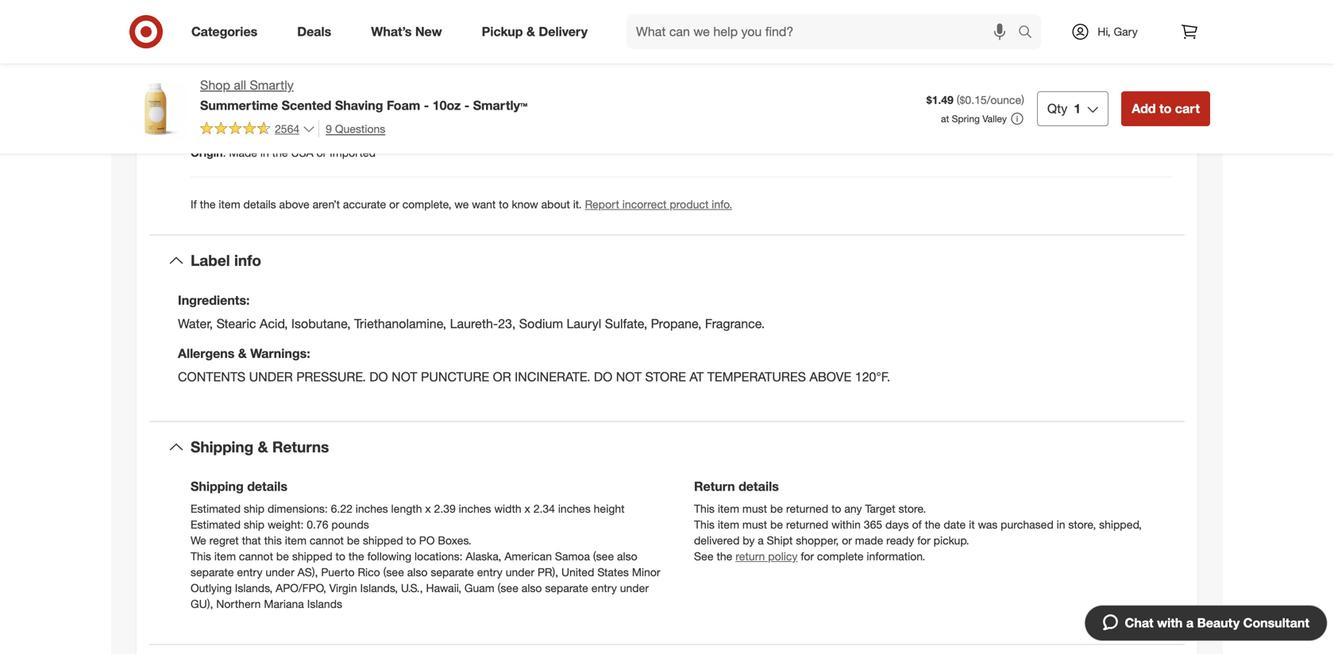 Task type: describe. For each thing, give the bounding box(es) containing it.
to inside button
[[1159, 101, 1172, 116]]

the right the of
[[925, 518, 941, 532]]

1 x from the left
[[425, 502, 431, 516]]

0 horizontal spatial under
[[266, 566, 294, 580]]

lauryl
[[567, 316, 601, 332]]

pr),
[[538, 566, 558, 580]]

ingredients: water, stearic acid, isobutane, triethanolamine, laureth-23, sodium lauryl sulfate, propane, fragrance.
[[178, 293, 765, 332]]

apo/fpo,
[[276, 581, 326, 595]]

valley
[[983, 113, 1007, 125]]

gary
[[1114, 25, 1138, 39]]

1 - from the left
[[424, 98, 429, 113]]

qty
[[1047, 101, 1068, 116]]

imported
[[330, 146, 376, 160]]

be inside shipping details estimated ship dimensions: 6.22 inches length x 2.39 inches width x 2.34 inches height estimated ship weight: 0.76 pounds we regret that this item cannot be shipped to po boxes.
[[347, 534, 360, 548]]

complete
[[817, 550, 864, 564]]

shipping for shipping & returns
[[191, 438, 254, 456]]

the right if on the top left of the page
[[200, 197, 216, 211]]

sulfate,
[[605, 316, 647, 332]]

within
[[832, 518, 861, 532]]

policy
[[768, 550, 798, 564]]

item down return at right bottom
[[718, 502, 739, 516]]

371661828525
[[221, 49, 295, 63]]

chat
[[1125, 615, 1154, 631]]

what's
[[371, 24, 412, 39]]

add to cart button
[[1122, 91, 1210, 126]]

shipping for shipping details estimated ship dimensions: 6.22 inches length x 2.39 inches width x 2.34 inches height estimated ship weight: 0.76 pounds we regret that this item cannot be shipped to po boxes.
[[191, 479, 244, 495]]

alaska,
[[466, 550, 501, 564]]

days
[[886, 518, 909, 532]]

1 not from the left
[[392, 369, 417, 385]]

u.s.,
[[401, 581, 423, 595]]

about
[[541, 197, 570, 211]]

categories
[[191, 24, 257, 39]]

it
[[969, 518, 975, 532]]

upc
[[191, 49, 215, 63]]

foam
[[387, 98, 420, 113]]

23,
[[498, 316, 516, 332]]

any
[[844, 502, 862, 516]]

gu),
[[191, 597, 213, 611]]

$1.49
[[927, 93, 954, 107]]

want
[[472, 197, 496, 211]]

: for 371661828525
[[215, 49, 218, 63]]

returns
[[272, 438, 329, 456]]

report
[[585, 197, 619, 211]]

1 horizontal spatial separate
[[431, 566, 474, 580]]

or inside return details this item must be returned to any target store. this item must be returned within 365 days of the date it was purchased in store, shipped, delivered by a shipt shopper, or made ready for pickup. see the return policy for complete information.
[[842, 534, 852, 548]]

height
[[594, 502, 625, 516]]

1
[[1074, 101, 1081, 116]]

summertime
[[200, 98, 278, 113]]

0 horizontal spatial entry
[[237, 566, 262, 580]]

number
[[217, 97, 259, 111]]

2 islands, from the left
[[360, 581, 398, 595]]

6.22
[[331, 502, 353, 516]]

return
[[736, 550, 765, 564]]

item up delivered
[[718, 518, 739, 532]]

2 horizontal spatial (see
[[593, 550, 614, 564]]

what's new link
[[358, 14, 462, 49]]

consultant
[[1243, 615, 1310, 631]]

origin
[[191, 146, 223, 160]]

return
[[694, 479, 735, 495]]

puncture
[[421, 369, 489, 385]]

warnings:
[[250, 346, 310, 361]]

we
[[455, 197, 469, 211]]

9 questions link
[[319, 120, 385, 138]]

united
[[561, 566, 594, 580]]

cart
[[1175, 101, 1200, 116]]

image of summertime scented shaving foam - 10oz - smartly™ image
[[124, 76, 187, 140]]

allergens & warnings: contents under pressure. do not puncture or incinerate. do not store at temperatures above 120°f.
[[178, 346, 890, 385]]

0 horizontal spatial or
[[317, 146, 327, 160]]

in inside return details this item must be returned to any target store. this item must be returned within 365 days of the date it was purchased in store, shipped, delivered by a shipt shopper, or made ready for pickup. see the return policy for complete information.
[[1057, 518, 1065, 532]]

1 must from the top
[[742, 502, 767, 516]]

1 vertical spatial shipped
[[292, 550, 332, 564]]

1 horizontal spatial (see
[[498, 581, 519, 595]]

a inside button
[[1186, 615, 1194, 631]]

1 estimated from the top
[[191, 502, 241, 516]]

to inside return details this item must be returned to any target store. this item must be returned within 365 days of the date it was purchased in store, shipped, delivered by a shipt shopper, or made ready for pickup. see the return policy for complete information.
[[832, 502, 841, 516]]

questions
[[335, 122, 385, 136]]

following
[[367, 550, 411, 564]]

accurate
[[343, 197, 386, 211]]

states
[[597, 566, 629, 580]]

& for delivery
[[527, 24, 535, 39]]

outlying
[[191, 581, 232, 595]]

& for returns
[[258, 438, 268, 456]]

this
[[264, 534, 282, 548]]

to up puerto
[[336, 550, 345, 564]]

know
[[512, 197, 538, 211]]

dimensions:
[[268, 502, 328, 516]]

scented
[[282, 98, 331, 113]]

of
[[912, 518, 922, 532]]

item number (dpci) : 049-06-0112
[[191, 97, 367, 111]]

ingredients:
[[178, 293, 250, 308]]

new
[[415, 24, 442, 39]]

0 vertical spatial also
[[617, 550, 637, 564]]

guam
[[464, 581, 495, 595]]

3 inches from the left
[[558, 502, 591, 516]]

1 inches from the left
[[356, 502, 388, 516]]

1 returned from the top
[[786, 502, 828, 516]]

to inside shipping details estimated ship dimensions: 6.22 inches length x 2.39 inches width x 2.34 inches height estimated ship weight: 0.76 pounds we regret that this item cannot be shipped to po boxes.
[[406, 534, 416, 548]]

return details this item must be returned to any target store. this item must be returned within 365 days of the date it was purchased in store, shipped, delivered by a shipt shopper, or made ready for pickup. see the return policy for complete information.
[[694, 479, 1142, 564]]

1 horizontal spatial under
[[506, 566, 535, 580]]

1 vertical spatial also
[[407, 566, 428, 580]]

information.
[[867, 550, 925, 564]]

item right if on the top left of the page
[[219, 197, 240, 211]]

return policy link
[[736, 550, 798, 564]]

pickup & delivery link
[[468, 14, 608, 49]]

details left above
[[243, 197, 276, 211]]

propane,
[[651, 316, 702, 332]]

aren't
[[313, 197, 340, 211]]

virgin
[[329, 581, 357, 595]]

product
[[670, 197, 709, 211]]



Task type: vqa. For each thing, say whether or not it's contained in the screenshot.
Propylparaben-
no



Task type: locate. For each thing, give the bounding box(es) containing it.
x
[[425, 502, 431, 516], [525, 502, 530, 516]]

(see up states
[[593, 550, 614, 564]]

2 horizontal spatial or
[[842, 534, 852, 548]]

1 horizontal spatial a
[[1186, 615, 1194, 631]]

cannot down the 'that'
[[239, 550, 273, 564]]

0 vertical spatial shipping
[[191, 438, 254, 456]]

all
[[234, 77, 246, 93]]

po
[[419, 534, 435, 548]]

that
[[242, 534, 261, 548]]

0112
[[342, 97, 367, 111]]

pickup
[[482, 24, 523, 39]]

entry down states
[[591, 581, 617, 595]]

0 vertical spatial &
[[527, 24, 535, 39]]

2 horizontal spatial entry
[[591, 581, 617, 595]]

2 x from the left
[[525, 502, 530, 516]]

1 horizontal spatial x
[[525, 502, 530, 516]]

laureth-
[[450, 316, 498, 332]]

2 horizontal spatial separate
[[545, 581, 588, 595]]

must
[[742, 502, 767, 516], [742, 518, 767, 532]]

0 vertical spatial in
[[260, 146, 269, 160]]

northern
[[216, 597, 261, 611]]

: left 'made'
[[223, 146, 226, 160]]

shipping up regret
[[191, 479, 244, 495]]

shipping & returns button
[[149, 422, 1185, 473]]

: left 049-
[[296, 97, 299, 111]]

inches right the 2.39
[[459, 502, 491, 516]]

if the item details above aren't accurate or complete, we want to know about it. report incorrect product info.
[[191, 197, 732, 211]]

chat with a beauty consultant
[[1125, 615, 1310, 631]]

entry down alaska,
[[477, 566, 503, 580]]

chat with a beauty consultant button
[[1084, 605, 1328, 642]]

0 vertical spatial cannot
[[310, 534, 344, 548]]

0 horizontal spatial do
[[370, 369, 388, 385]]

categories link
[[178, 14, 277, 49]]

shipping down contents
[[191, 438, 254, 456]]

0 horizontal spatial (see
[[383, 566, 404, 580]]

in right 'made'
[[260, 146, 269, 160]]

0 horizontal spatial separate
[[191, 566, 234, 580]]

1 vertical spatial shipping
[[191, 479, 244, 495]]

the left usa
[[272, 146, 288, 160]]

minor
[[632, 566, 660, 580]]

2 must from the top
[[742, 518, 767, 532]]

separate up the hawaii,
[[431, 566, 474, 580]]

2 horizontal spatial inches
[[558, 502, 591, 516]]

049-
[[303, 97, 325, 111]]

1 vertical spatial or
[[389, 197, 399, 211]]

0 horizontal spatial inches
[[356, 502, 388, 516]]

- right 10oz
[[464, 98, 470, 113]]

0 horizontal spatial :
[[215, 49, 218, 63]]

to right add
[[1159, 101, 1172, 116]]

usa
[[291, 146, 313, 160]]

acid,
[[260, 316, 288, 332]]

under down minor
[[620, 581, 649, 595]]

06-
[[325, 97, 342, 111]]

details up 'dimensions:'
[[247, 479, 287, 495]]

1 vertical spatial (see
[[383, 566, 404, 580]]

details inside return details this item must be returned to any target store. this item must be returned within 365 days of the date it was purchased in store, shipped, delivered by a shipt shopper, or made ready for pickup. see the return policy for complete information.
[[739, 479, 779, 495]]

0 horizontal spatial cannot
[[239, 550, 273, 564]]

1 vertical spatial cannot
[[239, 550, 273, 564]]

inches right 2.34 at the left
[[558, 502, 591, 516]]

2 - from the left
[[464, 98, 470, 113]]

weight:
[[268, 518, 304, 532]]

shipped,
[[1099, 518, 1142, 532]]

& for warnings:
[[238, 346, 247, 361]]

delivery
[[539, 24, 588, 39]]

1 do from the left
[[370, 369, 388, 385]]

2 ship from the top
[[244, 518, 265, 532]]

the down delivered
[[717, 550, 733, 564]]

a inside return details this item must be returned to any target store. this item must be returned within 365 days of the date it was purchased in store, shipped, delivered by a shipt shopper, or made ready for pickup. see the return policy for complete information.
[[758, 534, 764, 548]]

store,
[[1068, 518, 1096, 532]]

/ounce
[[987, 93, 1021, 107]]

complete,
[[402, 197, 451, 211]]

not left store
[[616, 369, 642, 385]]

in
[[260, 146, 269, 160], [1057, 518, 1065, 532]]

delivered
[[694, 534, 740, 548]]

for down the of
[[917, 534, 931, 548]]

this down we
[[191, 550, 211, 564]]

$0.15
[[960, 93, 987, 107]]

also down the pr),
[[522, 581, 542, 595]]

2564 link
[[200, 120, 315, 139]]

shop
[[200, 77, 230, 93]]

1 shipping from the top
[[191, 438, 254, 456]]

contents
[[178, 369, 246, 385]]

at spring valley
[[941, 113, 1007, 125]]

What can we help you find? suggestions appear below search field
[[627, 14, 1022, 49]]

fragrance.
[[705, 316, 765, 332]]

store.
[[899, 502, 926, 516]]

0 vertical spatial estimated
[[191, 502, 241, 516]]

shopper,
[[796, 534, 839, 548]]

2 horizontal spatial :
[[296, 97, 299, 111]]

not left 'puncture'
[[392, 369, 417, 385]]

1 horizontal spatial :
[[223, 146, 226, 160]]

cannot up this item cannot be shipped to the following locations:
[[310, 534, 344, 548]]

& inside pickup & delivery link
[[527, 24, 535, 39]]

made
[[855, 534, 883, 548]]

item down weight: on the bottom left of page
[[285, 534, 307, 548]]

shipping inside dropdown button
[[191, 438, 254, 456]]

1 ship from the top
[[244, 502, 265, 516]]

cannot inside shipping details estimated ship dimensions: 6.22 inches length x 2.39 inches width x 2.34 inches height estimated ship weight: 0.76 pounds we regret that this item cannot be shipped to po boxes.
[[310, 534, 344, 548]]

add
[[1132, 101, 1156, 116]]

qty 1
[[1047, 101, 1081, 116]]

1 islands, from the left
[[235, 581, 273, 595]]

0 horizontal spatial islands,
[[235, 581, 273, 595]]

temperatures
[[707, 369, 806, 385]]

0 horizontal spatial for
[[801, 550, 814, 564]]

2 returned from the top
[[786, 518, 828, 532]]

also up states
[[617, 550, 637, 564]]

:
[[215, 49, 218, 63], [296, 97, 299, 111], [223, 146, 226, 160]]

2 shipping from the top
[[191, 479, 244, 495]]

0 vertical spatial for
[[917, 534, 931, 548]]

1 horizontal spatial cannot
[[310, 534, 344, 548]]

2 vertical spatial :
[[223, 146, 226, 160]]

0 vertical spatial returned
[[786, 502, 828, 516]]

to right want
[[499, 197, 509, 211]]

incorrect
[[622, 197, 667, 211]]

alaska, american samoa (see also separate entry under as), puerto rico (see also separate entry under pr), united states minor outlying islands, apo/fpo, virgin islands, u.s., hawaii, guam (see also separate entry under gu), northern mariana islands
[[191, 550, 660, 611]]

to left any
[[832, 502, 841, 516]]

& inside shipping & returns dropdown button
[[258, 438, 268, 456]]

islands, up northern
[[235, 581, 273, 595]]

0 horizontal spatial x
[[425, 502, 431, 516]]

also up u.s., on the bottom
[[407, 566, 428, 580]]

1 horizontal spatial do
[[594, 369, 613, 385]]

under
[[249, 369, 293, 385]]

1 horizontal spatial for
[[917, 534, 931, 548]]

2 horizontal spatial under
[[620, 581, 649, 595]]

do right incinerate.
[[594, 369, 613, 385]]

report incorrect product info. button
[[585, 197, 732, 213]]

x left 2.34 at the left
[[525, 502, 530, 516]]

stearic
[[216, 316, 256, 332]]

: for made
[[223, 146, 226, 160]]

2 vertical spatial or
[[842, 534, 852, 548]]

& left returns
[[258, 438, 268, 456]]

do right the pressure.
[[370, 369, 388, 385]]

details inside shipping details estimated ship dimensions: 6.22 inches length x 2.39 inches width x 2.34 inches height estimated ship weight: 0.76 pounds we regret that this item cannot be shipped to po boxes.
[[247, 479, 287, 495]]

0 vertical spatial must
[[742, 502, 767, 516]]

this
[[694, 502, 715, 516], [694, 518, 715, 532], [191, 550, 211, 564]]

details for return
[[739, 479, 779, 495]]

2 vertical spatial &
[[258, 438, 268, 456]]

1 vertical spatial &
[[238, 346, 247, 361]]

shipping & returns
[[191, 438, 329, 456]]

1 horizontal spatial -
[[464, 98, 470, 113]]

0 vertical spatial shipped
[[363, 534, 403, 548]]

1 horizontal spatial also
[[522, 581, 542, 595]]

1 horizontal spatial in
[[1057, 518, 1065, 532]]

0 vertical spatial this
[[694, 502, 715, 516]]

0 horizontal spatial not
[[392, 369, 417, 385]]

&
[[527, 24, 535, 39], [238, 346, 247, 361], [258, 438, 268, 456]]

0 horizontal spatial also
[[407, 566, 428, 580]]

to left po
[[406, 534, 416, 548]]

0 vertical spatial or
[[317, 146, 327, 160]]

2 vertical spatial this
[[191, 550, 211, 564]]

0 horizontal spatial shipped
[[292, 550, 332, 564]]

this item cannot be shipped to the following locations:
[[191, 550, 463, 564]]

- left 10oz
[[424, 98, 429, 113]]

(see down following
[[383, 566, 404, 580]]

1 horizontal spatial islands,
[[360, 581, 398, 595]]

1 vertical spatial for
[[801, 550, 814, 564]]

this down return at right bottom
[[694, 502, 715, 516]]

pounds
[[331, 518, 369, 532]]

details for shipping
[[247, 479, 287, 495]]

sodium
[[519, 316, 563, 332]]

2 vertical spatial (see
[[498, 581, 519, 595]]

0 horizontal spatial in
[[260, 146, 269, 160]]

2 inches from the left
[[459, 502, 491, 516]]

1 horizontal spatial shipped
[[363, 534, 403, 548]]

0 horizontal spatial a
[[758, 534, 764, 548]]

if
[[191, 197, 197, 211]]

search button
[[1011, 14, 1049, 52]]

mariana
[[264, 597, 304, 611]]

0 vertical spatial :
[[215, 49, 218, 63]]

item
[[219, 197, 240, 211], [718, 502, 739, 516], [718, 518, 739, 532], [285, 534, 307, 548], [214, 550, 236, 564]]

details
[[243, 197, 276, 211], [247, 479, 287, 495], [739, 479, 779, 495]]

0 horizontal spatial &
[[238, 346, 247, 361]]

1 horizontal spatial inches
[[459, 502, 491, 516]]

0 vertical spatial a
[[758, 534, 764, 548]]

& inside 'allergens & warnings: contents under pressure. do not puncture or incinerate. do not store at temperatures above 120°f.'
[[238, 346, 247, 361]]

1 vertical spatial returned
[[786, 518, 828, 532]]

shipped up as),
[[292, 550, 332, 564]]

for down shopper, at the right of the page
[[801, 550, 814, 564]]

1 vertical spatial must
[[742, 518, 767, 532]]

origin : made in the usa or imported
[[191, 146, 376, 160]]

date
[[944, 518, 966, 532]]

upc : 371661828525
[[191, 49, 295, 63]]

(see right 'guam' on the left bottom of the page
[[498, 581, 519, 595]]

1 horizontal spatial not
[[616, 369, 642, 385]]

the up rico
[[348, 550, 364, 564]]

islands
[[307, 597, 342, 611]]

under up apo/fpo,
[[266, 566, 294, 580]]

at
[[941, 113, 949, 125]]

1 horizontal spatial entry
[[477, 566, 503, 580]]

entry down the 'that'
[[237, 566, 262, 580]]

2.39
[[434, 502, 456, 516]]

hi,
[[1098, 25, 1111, 39]]

shop all smartly summertime scented shaving foam - 10oz - smartly™
[[200, 77, 528, 113]]

2 horizontal spatial also
[[617, 550, 637, 564]]

item down regret
[[214, 550, 236, 564]]

or right accurate
[[389, 197, 399, 211]]

entry
[[237, 566, 262, 580], [477, 566, 503, 580], [591, 581, 617, 595]]

1 vertical spatial :
[[296, 97, 299, 111]]

shipped inside shipping details estimated ship dimensions: 6.22 inches length x 2.39 inches width x 2.34 inches height estimated ship weight: 0.76 pounds we regret that this item cannot be shipped to po boxes.
[[363, 534, 403, 548]]

length
[[391, 502, 422, 516]]

or down "within"
[[842, 534, 852, 548]]

store
[[645, 369, 686, 385]]

under down american
[[506, 566, 535, 580]]

1 vertical spatial this
[[694, 518, 715, 532]]

this up delivered
[[694, 518, 715, 532]]

pickup & delivery
[[482, 24, 588, 39]]

as),
[[298, 566, 318, 580]]

regret
[[209, 534, 239, 548]]

inches up pounds
[[356, 502, 388, 516]]

1 vertical spatial a
[[1186, 615, 1194, 631]]

smartly
[[250, 77, 294, 93]]

0 vertical spatial (see
[[593, 550, 614, 564]]

islands, down rico
[[360, 581, 398, 595]]

item inside shipping details estimated ship dimensions: 6.22 inches length x 2.39 inches width x 2.34 inches height estimated ship weight: 0.76 pounds we regret that this item cannot be shipped to po boxes.
[[285, 534, 307, 548]]

or right usa
[[317, 146, 327, 160]]

0 horizontal spatial -
[[424, 98, 429, 113]]

a right by
[[758, 534, 764, 548]]

1 vertical spatial estimated
[[191, 518, 241, 532]]

2 do from the left
[[594, 369, 613, 385]]

1 vertical spatial in
[[1057, 518, 1065, 532]]

it.
[[573, 197, 582, 211]]

1 horizontal spatial or
[[389, 197, 399, 211]]

details right return at right bottom
[[739, 479, 779, 495]]

a right with
[[1186, 615, 1194, 631]]

separate up outlying
[[191, 566, 234, 580]]

& down stearic
[[238, 346, 247, 361]]

1 horizontal spatial &
[[258, 438, 268, 456]]

boxes.
[[438, 534, 471, 548]]

0 vertical spatial ship
[[244, 502, 265, 516]]

1 vertical spatial ship
[[244, 518, 265, 532]]

2 horizontal spatial &
[[527, 24, 535, 39]]

shipping
[[191, 438, 254, 456], [191, 479, 244, 495]]

x left the 2.39
[[425, 502, 431, 516]]

separate down united
[[545, 581, 588, 595]]

2 vertical spatial also
[[522, 581, 542, 595]]

ready
[[886, 534, 914, 548]]

info
[[234, 252, 261, 270]]

samoa
[[555, 550, 590, 564]]

: down "categories"
[[215, 49, 218, 63]]

2 not from the left
[[616, 369, 642, 385]]

shipped up following
[[363, 534, 403, 548]]

120°f.
[[855, 369, 890, 385]]

in left store, at the bottom right of page
[[1057, 518, 1065, 532]]

& right pickup
[[527, 24, 535, 39]]

pickup.
[[934, 534, 969, 548]]

2 estimated from the top
[[191, 518, 241, 532]]

shipping inside shipping details estimated ship dimensions: 6.22 inches length x 2.39 inches width x 2.34 inches height estimated ship weight: 0.76 pounds we regret that this item cannot be shipped to po boxes.
[[191, 479, 244, 495]]



